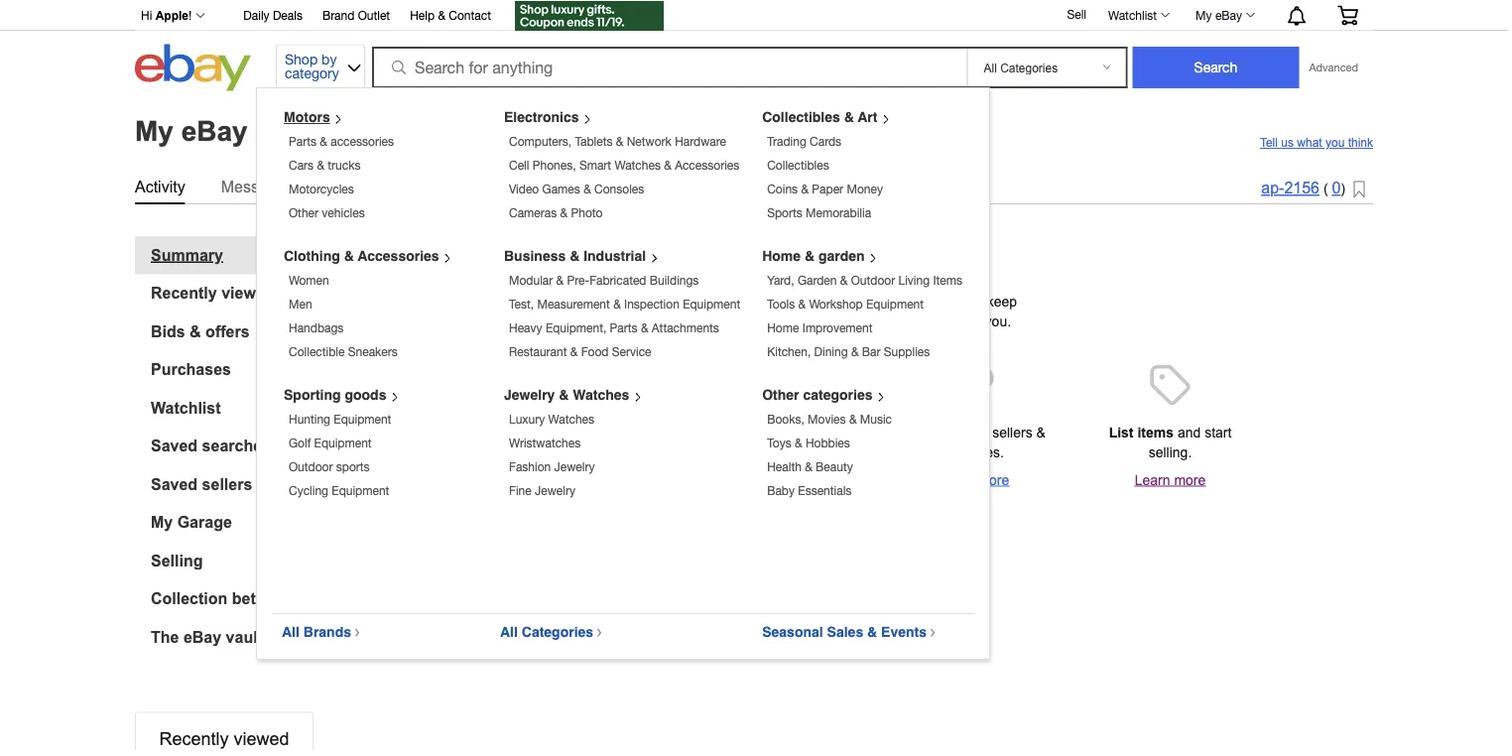 Task type: locate. For each thing, give the bounding box(es) containing it.
2 vertical spatial watches
[[548, 412, 595, 426]]

watches inside luxury watches wristwatches fashion jewelry fine jewelry
[[548, 412, 595, 426]]

1 horizontal spatial on
[[786, 314, 801, 329]]

4 learn more from the left
[[1135, 472, 1206, 488]]

you up bid
[[792, 425, 815, 440]]

& right bid
[[805, 460, 813, 474]]

what
[[1298, 136, 1323, 149]]

your shopping cart image
[[1337, 5, 1360, 25]]

None submit
[[1133, 47, 1300, 88]]

& up pre-
[[570, 248, 580, 264]]

2 all from the left
[[500, 624, 518, 640]]

garden
[[798, 273, 837, 287]]

1 vertical spatial to
[[970, 314, 981, 329]]

you left think at right
[[1326, 136, 1345, 149]]

1 vertical spatial watches
[[573, 387, 630, 403]]

& left list in the bottom of the page
[[1037, 425, 1046, 440]]

you want to buy or bid on.
[[728, 425, 848, 460]]

& right coins
[[801, 182, 809, 196]]

watches down jewelry & watches
[[548, 412, 595, 426]]

watches down "food"
[[573, 387, 630, 403]]

learn more
[[546, 472, 617, 488], [742, 472, 813, 488], [939, 472, 1010, 488], [1135, 472, 1206, 488]]

0 vertical spatial parts
[[289, 134, 317, 148]]

industrial
[[584, 248, 646, 264]]

learn more link down searches.
[[900, 470, 1049, 490]]

learn more down for
[[546, 472, 617, 488]]

and
[[1178, 425, 1201, 440]]

make this page your my ebay homepage image
[[1354, 181, 1366, 200]]

saved sellers
[[151, 475, 252, 493]]

service
[[612, 345, 652, 359]]

a
[[780, 294, 787, 309]]

1 horizontal spatial watchlist
[[1109, 8, 1157, 22]]

parts down test, measurement & inspection equipment link
[[610, 321, 638, 335]]

items inside ebay's a big place, here is your space to keep an eye on the items that matter most to you.
[[828, 314, 862, 329]]

0 vertical spatial outdoor
[[851, 273, 895, 287]]

saved up my garage
[[151, 475, 198, 493]]

computers,
[[509, 134, 572, 148]]

1 horizontal spatial my ebay
[[1196, 8, 1243, 22]]

more down selling.
[[1175, 472, 1206, 488]]

collection beta
[[151, 590, 265, 608]]

saved searches link
[[151, 437, 338, 456]]

computers, tablets & network hardware link
[[509, 134, 726, 148]]

& right help
[[438, 8, 446, 22]]

fashion
[[509, 460, 551, 474]]

0 horizontal spatial outdoor
[[289, 460, 333, 474]]

learn more for watch items
[[742, 472, 813, 488]]

viewed inside recently viewed link
[[221, 284, 274, 302]]

0 horizontal spatial sellers
[[202, 475, 252, 493]]

collectibles down trading cards link on the top
[[767, 158, 829, 172]]

baby
[[767, 484, 795, 498]]

& down the fabricated
[[614, 297, 621, 311]]

4 learn more link from the left
[[1096, 470, 1245, 490]]

1 vertical spatial watchlist link
[[151, 399, 338, 417]]

watchlist inside account navigation
[[1109, 8, 1157, 22]]

ebay
[[1216, 8, 1243, 22], [181, 115, 248, 147], [941, 249, 986, 271], [184, 628, 221, 646]]

clothing & accessories link
[[284, 248, 460, 264]]

learn more down or
[[742, 472, 813, 488]]

1 horizontal spatial parts
[[610, 321, 638, 335]]

0 horizontal spatial you
[[792, 425, 815, 440]]

more down searches.
[[978, 472, 1010, 488]]

find
[[519, 425, 548, 440]]

trading
[[767, 134, 807, 148]]

trading cards collectibles coins & paper money sports memorabilia
[[767, 134, 883, 220]]

you. right for
[[591, 445, 617, 460]]

beta
[[232, 590, 265, 608]]

by
[[322, 51, 337, 67]]

money
[[847, 182, 883, 196]]

computers, tablets & network hardware cell phones, smart watches & accessories video games & consoles cameras & photo
[[509, 134, 740, 220]]

2 learn more from the left
[[742, 472, 813, 488]]

my ebay link
[[1185, 3, 1264, 27]]

1 horizontal spatial you
[[1326, 136, 1345, 149]]

1 horizontal spatial you.
[[985, 314, 1011, 329]]

tell
[[1260, 136, 1278, 149]]

hi apple !
[[141, 9, 192, 22]]

3 learn more from the left
[[939, 472, 1010, 488]]

ap-2156 ( 0 )
[[1262, 179, 1346, 197]]

1 vertical spatial my ebay
[[135, 115, 248, 147]]

seasonal
[[762, 624, 823, 640]]

1 horizontal spatial other
[[762, 387, 800, 403]]

saved for saved sellers
[[151, 475, 198, 493]]

living
[[899, 273, 930, 287]]

watchlist link right sell
[[1098, 3, 1179, 27]]

on inside ebay's a big place, here is your space to keep an eye on the items that matter most to you.
[[786, 314, 801, 329]]

parts up the cars
[[289, 134, 317, 148]]

learn more for find deals
[[546, 472, 617, 488]]

saved up the saved sellers
[[151, 437, 198, 455]]

viewed for recently viewed items
[[234, 729, 289, 749]]

home down the tools at the right of page
[[767, 321, 799, 335]]

my ebay inside my ebay main content
[[135, 115, 248, 147]]

1 learn more from the left
[[546, 472, 617, 488]]

1 horizontal spatial sellers
[[993, 425, 1033, 440]]

cell
[[509, 158, 529, 172]]

learn more link down selling.
[[1096, 470, 1245, 490]]

& inside trading cards collectibles coins & paper money sports memorabilia
[[801, 182, 809, 196]]

purchases
[[151, 361, 231, 379]]

brands
[[303, 624, 351, 640]]

essentials
[[798, 484, 852, 498]]

watchlist down purchases
[[151, 399, 221, 417]]

my
[[1196, 8, 1212, 22], [135, 115, 174, 147], [909, 249, 935, 271], [151, 514, 173, 532]]

0 vertical spatial viewed
[[221, 284, 274, 302]]

watches down 'network'
[[615, 158, 661, 172]]

& left "food"
[[570, 345, 578, 359]]

1 horizontal spatial accessories
[[675, 158, 740, 172]]

& inside 'link'
[[438, 8, 446, 22]]

1 vertical spatial you
[[792, 425, 815, 440]]

restaurant & food service link
[[509, 345, 652, 359]]

1 vertical spatial sellers
[[202, 475, 252, 493]]

0 vertical spatial you.
[[985, 314, 1011, 329]]

more down for
[[585, 472, 617, 488]]

learn more link for list items
[[1096, 470, 1245, 490]]

outdoor inside "hunting equipment golf equipment outdoor sports cycling equipment"
[[289, 460, 333, 474]]

other up books,
[[762, 387, 800, 403]]

advanced
[[1310, 61, 1359, 74]]

contact
[[449, 8, 491, 22]]

shop by category banner
[[130, 0, 1374, 660]]

you. down keep
[[985, 314, 1011, 329]]

watchlist inside my ebay main content
[[151, 399, 221, 417]]

men link
[[289, 297, 312, 311]]

0 horizontal spatial on
[[591, 425, 607, 440]]

trading cards link
[[767, 134, 842, 148]]

recently for recently viewed items
[[159, 729, 229, 749]]

equipment up attachments
[[683, 297, 741, 311]]

0 vertical spatial recently
[[151, 284, 217, 302]]

0 horizontal spatial watchlist
[[151, 399, 221, 417]]

all
[[282, 624, 300, 640], [500, 624, 518, 640]]

jewelry & watches link
[[504, 387, 650, 403]]

home up yard,
[[762, 248, 801, 264]]

hardware
[[675, 134, 726, 148]]

other inside parts & accessories cars & trucks motorcycles other vehicles
[[289, 206, 319, 220]]

jewelry
[[504, 387, 555, 403], [554, 460, 595, 474], [535, 484, 576, 498]]

saved inside "link"
[[151, 475, 198, 493]]

vehicles
[[322, 206, 365, 220]]

handbags link
[[289, 321, 344, 335]]

collectibles link
[[767, 158, 829, 172]]

0 vertical spatial sellers
[[993, 425, 1033, 440]]

home improvement link
[[767, 321, 873, 335]]

learn more down searches.
[[939, 472, 1010, 488]]

supplies
[[884, 345, 930, 359]]

here
[[854, 294, 882, 309]]

0 horizontal spatial all
[[282, 624, 300, 640]]

accessories down hardware
[[675, 158, 740, 172]]

daily deals
[[244, 8, 303, 22]]

collectibles & art
[[762, 109, 878, 125]]

learn more down selling.
[[1135, 472, 1206, 488]]

tell us what you think link
[[1260, 136, 1374, 150]]

2 learn from the left
[[742, 472, 778, 488]]

1 horizontal spatial all
[[500, 624, 518, 640]]

2 vertical spatial to
[[728, 445, 739, 460]]

watchlist link down purchases link
[[151, 399, 338, 417]]

outdoor up "cycling"
[[289, 460, 333, 474]]

& inside sellers & searches.
[[1037, 425, 1046, 440]]

parts inside parts & accessories cars & trucks motorcycles other vehicles
[[289, 134, 317, 148]]

1 saved from the top
[[151, 437, 198, 455]]

viewed inside recently viewed items
[[234, 729, 289, 749]]

buy
[[743, 445, 766, 460]]

Search for anything text field
[[375, 49, 963, 86]]

0 vertical spatial accessories
[[675, 158, 740, 172]]

0 horizontal spatial parts
[[289, 134, 317, 148]]

beauty
[[816, 460, 853, 474]]

1 vertical spatial collectibles
[[767, 158, 829, 172]]

0 vertical spatial you
[[1326, 136, 1345, 149]]

equipment inside yard, garden & outdoor living items tools & workshop equipment home improvement kitchen, dining & bar supplies
[[866, 297, 924, 311]]

all left categories
[[500, 624, 518, 640]]

watchlist right sell
[[1109, 8, 1157, 22]]

measurement
[[537, 297, 610, 311]]

recently inside recently viewed items
[[159, 729, 229, 749]]

other down motorcycles
[[289, 206, 319, 220]]

0 vertical spatial watchlist
[[1109, 8, 1157, 22]]

1 vertical spatial recently
[[159, 729, 229, 749]]

all categories
[[500, 624, 594, 640]]

1 horizontal spatial outdoor
[[851, 273, 895, 287]]

sellers down searches on the left bottom of page
[[202, 475, 252, 493]]

outdoor down get more out of my ebay
[[851, 273, 895, 287]]

equipment up matter
[[866, 297, 924, 311]]

learn more link down for
[[507, 470, 656, 490]]

to down watch
[[728, 445, 739, 460]]

1 learn more link from the left
[[507, 470, 656, 490]]

& up 'garden'
[[805, 248, 815, 264]]

to right most
[[970, 314, 981, 329]]

1 vertical spatial jewelry
[[554, 460, 595, 474]]

on
[[786, 314, 801, 329], [591, 425, 607, 440]]

& right a
[[799, 297, 806, 311]]

learn down buy
[[742, 472, 778, 488]]

home inside yard, garden & outdoor living items tools & workshop equipment home improvement kitchen, dining & bar supplies
[[767, 321, 799, 335]]

& up "tools & workshop equipment" link
[[840, 273, 848, 287]]

items for list items
[[1138, 425, 1174, 440]]

toys & hobbies link
[[767, 436, 850, 450]]

my inside account navigation
[[1196, 8, 1212, 22]]

1 vertical spatial outdoor
[[289, 460, 333, 474]]

1 vertical spatial home
[[767, 321, 799, 335]]

0 horizontal spatial my ebay
[[135, 115, 248, 147]]

to inside you want to buy or bid on.
[[728, 445, 739, 460]]

on down big
[[786, 314, 801, 329]]

get the coupon image
[[515, 1, 664, 31]]

accessories inside computers, tablets & network hardware cell phones, smart watches & accessories video games & consoles cameras & photo
[[675, 158, 740, 172]]

selling button
[[135, 552, 338, 570]]

2 saved from the top
[[151, 475, 198, 493]]

0 horizontal spatial you.
[[591, 445, 617, 460]]

0 vertical spatial on
[[786, 314, 801, 329]]

tools & workshop equipment link
[[767, 297, 924, 311]]

learn down just
[[546, 472, 581, 488]]

1 vertical spatial parts
[[610, 321, 638, 335]]

categories
[[522, 624, 594, 640]]

0 vertical spatial watches
[[615, 158, 661, 172]]

0 vertical spatial my ebay
[[1196, 8, 1243, 22]]

all left the brands
[[282, 624, 300, 640]]

learn down searches.
[[939, 472, 974, 488]]

to left keep
[[972, 294, 983, 309]]

items for watch items
[[752, 425, 789, 440]]

learn for watch
[[742, 472, 778, 488]]

eye
[[760, 314, 782, 329]]

1 vertical spatial on
[[591, 425, 607, 440]]

1 all from the left
[[282, 624, 300, 640]]

2 learn more link from the left
[[703, 470, 852, 490]]

motorcycles link
[[289, 182, 354, 196]]

on right 'deals'
[[591, 425, 607, 440]]

women
[[289, 273, 329, 287]]

art
[[858, 109, 878, 125]]

)
[[1341, 181, 1346, 196]]

help & contact link
[[410, 5, 491, 27]]

sports
[[767, 206, 803, 220]]

collectibles up trading cards link on the top
[[762, 109, 840, 125]]

cycling
[[289, 484, 329, 498]]

parts
[[289, 134, 317, 148], [610, 321, 638, 335]]

4 learn from the left
[[1135, 472, 1171, 488]]

fabricated
[[590, 273, 647, 287]]

brand outlet
[[322, 8, 390, 22]]

recently viewed items
[[159, 729, 289, 751]]

& left 'bar'
[[851, 345, 859, 359]]

fine jewelry link
[[509, 484, 576, 498]]

selling.
[[1149, 445, 1192, 460]]

more for find deals
[[585, 472, 617, 488]]

recently for recently viewed
[[151, 284, 217, 302]]

& left photo
[[560, 206, 568, 220]]

0 vertical spatial other
[[289, 206, 319, 220]]

keep
[[987, 294, 1017, 309]]

items inside on items just for you.
[[610, 425, 644, 440]]

2 vertical spatial jewelry
[[535, 484, 576, 498]]

test,
[[509, 297, 534, 311]]

my ebay main content
[[8, 96, 1501, 751]]

1 vertical spatial you.
[[591, 445, 617, 460]]

more up 'garden'
[[803, 249, 848, 271]]

1 vertical spatial watchlist
[[151, 399, 221, 417]]

you. inside on items just for you.
[[591, 445, 617, 460]]

accessories down vehicles
[[358, 248, 439, 264]]

0 horizontal spatial other
[[289, 206, 319, 220]]

1 vertical spatial accessories
[[358, 248, 439, 264]]

hunting equipment link
[[289, 412, 391, 426]]

sellers up searches.
[[993, 425, 1033, 440]]

music
[[860, 412, 892, 426]]

1 vertical spatial other
[[762, 387, 800, 403]]

shop
[[285, 51, 318, 67]]

more for list items
[[1175, 472, 1206, 488]]

& up cars & trucks link
[[320, 134, 327, 148]]

more down bid
[[782, 472, 813, 488]]

0 vertical spatial saved
[[151, 437, 198, 455]]

learn more link down or
[[703, 470, 852, 490]]

1 learn from the left
[[546, 472, 581, 488]]

1 vertical spatial viewed
[[234, 729, 289, 749]]

learn down selling.
[[1135, 472, 1171, 488]]

other categories link
[[762, 387, 894, 403]]

3 learn from the left
[[939, 472, 974, 488]]

0 vertical spatial watchlist link
[[1098, 3, 1179, 27]]

outdoor inside yard, garden & outdoor living items tools & workshop equipment home improvement kitchen, dining & bar supplies
[[851, 273, 895, 287]]

1 vertical spatial saved
[[151, 475, 198, 493]]



Task type: describe. For each thing, give the bounding box(es) containing it.
& up cell phones, smart watches & accessories 'link'
[[616, 134, 624, 148]]

items for on items just for you.
[[610, 425, 644, 440]]

modular & pre-fabricated buildings test, measurement & inspection equipment heavy equipment, parts & attachments restaurant & food service
[[509, 273, 741, 359]]

dining
[[814, 345, 848, 359]]

searches.
[[944, 445, 1004, 460]]

& left music
[[849, 412, 857, 426]]

golf
[[289, 436, 311, 450]]

hobbies
[[806, 436, 850, 450]]

learn more link for watch items
[[703, 470, 852, 490]]

list
[[1109, 425, 1134, 440]]

baby essentials link
[[767, 484, 852, 498]]

& left the art
[[844, 109, 854, 125]]

equipment down hunting equipment link
[[314, 436, 372, 450]]

sales
[[827, 624, 864, 640]]

food
[[581, 345, 609, 359]]

space
[[931, 294, 968, 309]]

sell
[[1067, 7, 1087, 21]]

messages link
[[221, 174, 293, 200]]

motors
[[284, 109, 330, 125]]

equipment inside modular & pre-fabricated buildings test, measurement & inspection equipment heavy equipment, parts & attachments restaurant & food service
[[683, 297, 741, 311]]

garage
[[177, 514, 232, 532]]

& up luxury watches link
[[559, 387, 569, 403]]

0 horizontal spatial watchlist link
[[151, 399, 338, 417]]

category
[[285, 65, 339, 81]]

sellers inside saved sellers "link"
[[202, 475, 252, 493]]

ap-2156 link
[[1262, 179, 1320, 197]]

& right toys
[[795, 436, 803, 450]]

0 vertical spatial home
[[762, 248, 801, 264]]

all for all brands
[[282, 624, 300, 640]]

other categories
[[762, 387, 873, 403]]

1 horizontal spatial watchlist link
[[1098, 3, 1179, 27]]

luxury watches wristwatches fashion jewelry fine jewelry
[[509, 412, 595, 498]]

handbags
[[289, 321, 344, 335]]

none submit inside shop by category 'banner'
[[1133, 47, 1300, 88]]

messages
[[221, 178, 293, 196]]

all categories link
[[500, 624, 611, 640]]

account navigation
[[130, 0, 1374, 33]]

buildings
[[650, 273, 699, 287]]

learn more link for find deals
[[507, 470, 656, 490]]

bar
[[862, 345, 881, 359]]

on items just for you.
[[545, 425, 644, 460]]

& down 'network'
[[664, 158, 672, 172]]

& down inspection
[[641, 321, 649, 335]]

equipment down "sports"
[[332, 484, 389, 498]]

0 vertical spatial to
[[972, 294, 983, 309]]

books, movies & music toys & hobbies health & beauty baby essentials
[[767, 412, 892, 498]]

shop by category button
[[276, 44, 365, 87]]

an
[[740, 314, 756, 329]]

women link
[[289, 273, 329, 287]]

learn for find
[[546, 472, 581, 488]]

hunting equipment golf equipment outdoor sports cycling equipment
[[289, 412, 391, 498]]

us
[[1282, 136, 1294, 149]]

yard, garden & outdoor living items tools & workshop equipment home improvement kitchen, dining & bar supplies
[[767, 273, 963, 359]]

0 horizontal spatial accessories
[[358, 248, 439, 264]]

and start selling.
[[1149, 425, 1232, 460]]

modular & pre-fabricated buildings link
[[509, 273, 699, 287]]

watchlist for leftmost watchlist link
[[151, 399, 221, 417]]

inspection
[[624, 297, 680, 311]]

toys
[[767, 436, 792, 450]]

the ebay vault link
[[151, 628, 338, 647]]

smart
[[580, 158, 612, 172]]

0 vertical spatial collectibles
[[762, 109, 840, 125]]

viewed for recently viewed
[[221, 284, 274, 302]]

& right clothing
[[344, 248, 354, 264]]

learn for list
[[1135, 472, 1171, 488]]

& left pre-
[[556, 273, 564, 287]]

wristwatches
[[509, 436, 581, 450]]

business & industrial link
[[504, 248, 667, 264]]

parts & accessories link
[[289, 134, 394, 148]]

daily
[[244, 8, 270, 22]]

for
[[571, 445, 587, 460]]

heavy
[[509, 321, 542, 335]]

purchases link
[[151, 361, 338, 379]]

ebay inside account navigation
[[1216, 8, 1243, 22]]

recently viewed
[[151, 284, 274, 302]]

business & industrial
[[504, 248, 646, 264]]

saved for saved searches
[[151, 437, 198, 455]]

business
[[504, 248, 566, 264]]

parts inside modular & pre-fabricated buildings test, measurement & inspection equipment heavy equipment, parts & attachments restaurant & food service
[[610, 321, 638, 335]]

photo
[[571, 206, 603, 220]]

tablets
[[575, 134, 613, 148]]

home & garden
[[762, 248, 865, 264]]

watch
[[707, 425, 748, 440]]

my ebay inside my ebay link
[[1196, 8, 1243, 22]]

garden
[[819, 248, 865, 264]]

watchlist for the right watchlist link
[[1109, 8, 1157, 22]]

health
[[767, 460, 802, 474]]

bids & offers
[[151, 323, 250, 340]]

you. inside ebay's a big place, here is your space to keep an eye on the items that matter most to you.
[[985, 314, 1011, 329]]

you inside you want to buy or bid on.
[[792, 425, 815, 440]]

summary
[[151, 246, 223, 264]]

watches inside computers, tablets & network hardware cell phones, smart watches & accessories video games & consoles cameras & photo
[[615, 158, 661, 172]]

activity
[[135, 178, 185, 196]]

health & beauty link
[[767, 460, 853, 474]]

vault
[[226, 628, 263, 646]]

!
[[189, 9, 192, 22]]

workshop
[[809, 297, 863, 311]]

0 vertical spatial jewelry
[[504, 387, 555, 403]]

list items
[[1109, 425, 1174, 440]]

hi
[[141, 9, 152, 22]]

video
[[509, 182, 539, 196]]

learn more for list items
[[1135, 472, 1206, 488]]

motors link
[[284, 109, 351, 125]]

more for watch items
[[782, 472, 813, 488]]

collectibles inside trading cards collectibles coins & paper money sports memorabilia
[[767, 158, 829, 172]]

network
[[627, 134, 672, 148]]

all for all categories
[[500, 624, 518, 640]]

collection
[[151, 590, 228, 608]]

0 link
[[1332, 179, 1341, 197]]

& right bids
[[190, 323, 201, 340]]

ebay's
[[734, 294, 776, 309]]

pre-
[[567, 273, 590, 287]]

seasonal sales & events link
[[762, 624, 944, 640]]

3 learn more link from the left
[[900, 470, 1049, 490]]

& right sales
[[868, 624, 878, 640]]

get
[[766, 249, 798, 271]]

0
[[1332, 179, 1341, 197]]

yard, garden & outdoor living items link
[[767, 273, 963, 287]]

& up photo
[[584, 182, 591, 196]]

& right the cars
[[317, 158, 325, 172]]

equipment down goods
[[334, 412, 391, 426]]

on inside on items just for you.
[[591, 425, 607, 440]]

sports memorabilia link
[[767, 206, 872, 220]]

test, measurement & inspection equipment link
[[509, 297, 741, 311]]

the
[[151, 628, 179, 646]]

start
[[1205, 425, 1232, 440]]

most
[[936, 314, 966, 329]]

items inside recently viewed items
[[203, 750, 246, 751]]

games
[[542, 182, 580, 196]]

sellers inside sellers & searches.
[[993, 425, 1033, 440]]

brand
[[322, 8, 355, 22]]



Task type: vqa. For each thing, say whether or not it's contained in the screenshot.


